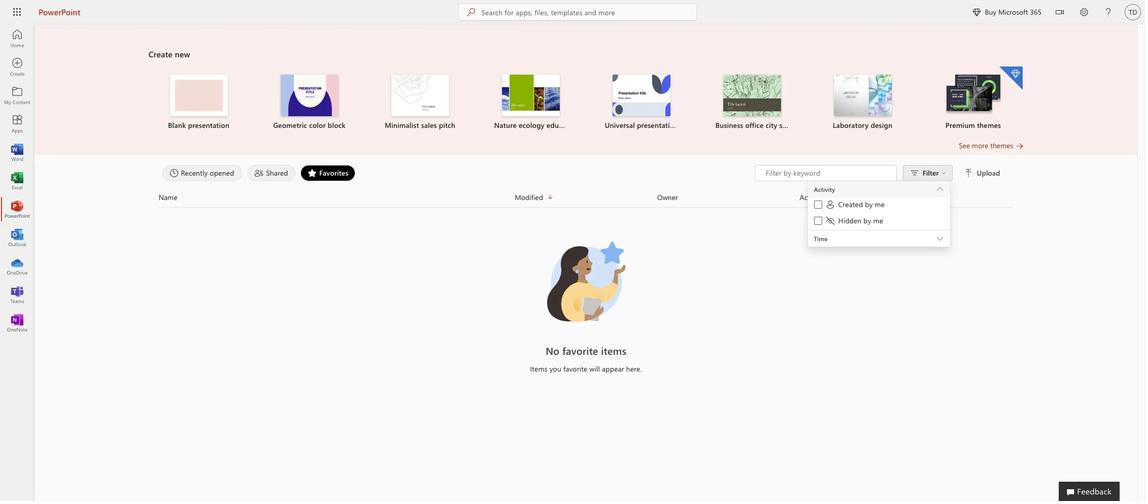 Task type: locate. For each thing, give the bounding box(es) containing it.
0 vertical spatial favorite
[[563, 344, 599, 358]]

more
[[973, 141, 989, 150]]

1 presentation from the left
[[188, 120, 230, 130]]

created by me element
[[826, 200, 885, 210]]

favorite
[[563, 344, 599, 358], [564, 364, 588, 374]]

filter 
[[923, 168, 947, 178]]

me
[[876, 200, 885, 209], [874, 216, 884, 226]]

Filter by keyword text field
[[765, 168, 892, 178]]

favorites tab
[[298, 165, 358, 181]]

you
[[550, 364, 562, 374]]

navigation
[[0, 24, 35, 337]]

by down created by me at the top of page
[[864, 216, 872, 226]]

1 vertical spatial themes
[[991, 141, 1014, 150]]

themes
[[978, 120, 1002, 130], [991, 141, 1014, 150]]

recently opened
[[181, 168, 234, 178]]

favorite inside items you favorite will appear here. 'status'
[[564, 364, 588, 374]]

new
[[175, 49, 190, 59]]

premium themes
[[946, 120, 1002, 130]]

geometric
[[273, 120, 307, 130]]

modified button
[[515, 192, 658, 203]]

owner
[[658, 192, 678, 202]]

by
[[866, 200, 874, 209], [864, 216, 872, 226]]

me inside "checkbox item"
[[876, 200, 885, 209]]

no favorite items status
[[373, 344, 800, 358]]

themes inside see more themes button
[[991, 141, 1014, 150]]

my content image
[[12, 90, 22, 101]]

tab list
[[160, 165, 755, 181]]

favorite left will
[[564, 364, 588, 374]]

created
[[839, 200, 864, 209]]

here.
[[627, 364, 642, 374]]

buy
[[986, 7, 997, 17]]

Search box. Suggestions appear as you type. search field
[[482, 4, 697, 20]]

me down created by me "checkbox item"
[[874, 216, 884, 226]]

minimalist sales pitch image
[[391, 75, 449, 116]]

create
[[149, 49, 173, 59]]

hidden by me
[[839, 216, 884, 226]]

home image
[[12, 34, 22, 44]]

nature ecology education photo presentation image
[[502, 75, 560, 116]]

blank presentation element
[[150, 75, 248, 131]]

by inside "checkbox item"
[[866, 200, 874, 209]]

business office city sketch presentation background (widescreen) image
[[724, 75, 782, 116]]

universal presentation
[[605, 120, 679, 130]]

recently opened tab
[[160, 165, 245, 181]]

laboratory design image
[[834, 75, 892, 116]]

activity
[[815, 185, 836, 194], [800, 192, 824, 202]]

no
[[546, 344, 560, 358]]

tab list containing recently opened
[[160, 165, 755, 181]]

by for hidden
[[864, 216, 872, 226]]

premium
[[946, 120, 976, 130]]

1 vertical spatial favorite
[[564, 364, 588, 374]]

themes up see more themes at the right top
[[978, 120, 1002, 130]]

favorite inside no favorite items status
[[563, 344, 599, 358]]

by up hidden by me
[[866, 200, 874, 209]]

1 vertical spatial me
[[874, 216, 884, 226]]

me up hidden by me checkbox item
[[876, 200, 885, 209]]

activity inside menu
[[815, 185, 836, 194]]

modified
[[515, 192, 543, 202]]

universal presentation element
[[593, 75, 691, 131]]

none search field inside powerpoint banner
[[459, 4, 697, 20]]

2 presentation from the left
[[637, 120, 679, 130]]

row
[[159, 192, 1014, 208]]

pitch
[[439, 120, 456, 130]]

0 horizontal spatial presentation
[[188, 120, 230, 130]]

1 horizontal spatial presentation
[[637, 120, 679, 130]]

365
[[1031, 7, 1042, 17]]

menu
[[808, 181, 951, 181], [808, 181, 951, 231], [808, 198, 951, 230]]

me for hidden by me
[[874, 216, 884, 226]]

hidden by me element
[[826, 216, 884, 226]]

microsoft
[[999, 7, 1029, 17]]

opened
[[210, 168, 234, 178]]

 button
[[1048, 0, 1073, 26]]

shared
[[266, 168, 288, 178]]

onenote image
[[12, 318, 22, 328]]

name
[[159, 192, 178, 202]]

items
[[531, 364, 548, 374]]

presentation right "blank"
[[188, 120, 230, 130]]


[[973, 8, 982, 16]]

status
[[755, 165, 1003, 249]]

me inside checkbox item
[[874, 216, 884, 226]]

by inside checkbox item
[[864, 216, 872, 226]]

shared tab
[[245, 165, 298, 181]]

empty state icon image
[[541, 236, 632, 328]]

presentation down the universal presentation image
[[637, 120, 679, 130]]

laboratory design
[[833, 120, 893, 130]]

upload
[[978, 168, 1001, 178]]

0 vertical spatial by
[[866, 200, 874, 209]]

0 vertical spatial themes
[[978, 120, 1002, 130]]

minimalist sales pitch element
[[371, 75, 470, 131]]

themes right more
[[991, 141, 1014, 150]]

favorite up items you favorite will appear here.
[[563, 344, 599, 358]]

powerpoint image
[[12, 204, 22, 214]]

apps image
[[12, 119, 22, 129]]

status containing filter
[[755, 165, 1003, 249]]

presentation
[[188, 120, 230, 130], [637, 120, 679, 130]]

blank
[[168, 120, 186, 130]]

None search field
[[459, 4, 697, 20]]

 buy microsoft 365
[[973, 7, 1042, 17]]

recently opened element
[[162, 165, 242, 181]]

activity, column 4 of 4 column header
[[800, 192, 1014, 203]]

sales
[[421, 120, 437, 130]]

0 vertical spatial me
[[876, 200, 885, 209]]

created by me
[[839, 200, 885, 209]]

1 vertical spatial by
[[864, 216, 872, 226]]



Task type: vqa. For each thing, say whether or not it's contained in the screenshot.
Feedback on the right bottom of page
yes



Task type: describe. For each thing, give the bounding box(es) containing it.
hidden
[[839, 216, 862, 226]]

blank presentation
[[168, 120, 230, 130]]

favorites
[[319, 168, 349, 178]]

1 menu from the top
[[808, 181, 951, 181]]

me for created by me
[[876, 200, 885, 209]]

hidden by me checkbox item
[[808, 214, 951, 230]]

outlook image
[[12, 233, 22, 243]]

td button
[[1122, 0, 1146, 24]]

minimalist sales pitch
[[385, 120, 456, 130]]

universal presentation image
[[613, 75, 671, 116]]

see
[[960, 141, 971, 150]]

td
[[1130, 8, 1138, 16]]

teams image
[[12, 290, 22, 300]]

2 menu from the top
[[808, 181, 951, 231]]

presentation for blank presentation
[[188, 120, 230, 130]]

see more themes button
[[960, 141, 1024, 151]]


[[943, 171, 947, 175]]

appear
[[602, 364, 625, 374]]

by for created
[[866, 200, 874, 209]]

create image
[[12, 62, 22, 72]]

will
[[590, 364, 600, 374]]

created by me checkbox item
[[808, 198, 951, 214]]

geometric color block
[[273, 120, 346, 130]]

block
[[328, 120, 346, 130]]

see more themes
[[960, 141, 1014, 150]]

premium templates diamond image
[[1000, 67, 1023, 90]]

favorites element
[[301, 165, 355, 181]]

shared element
[[248, 165, 296, 181]]

minimalist
[[385, 120, 419, 130]]

time
[[815, 235, 828, 243]]

3 menu from the top
[[808, 198, 951, 230]]

items you favorite will appear here.
[[531, 364, 642, 374]]

laboratory
[[833, 120, 869, 130]]

feedback
[[1078, 486, 1112, 497]]

business office city sketch presentation background (widescreen) element
[[703, 75, 802, 131]]

activity inside "activity, column 4 of 4" column header
[[800, 192, 824, 202]]

word image
[[12, 147, 22, 157]]

premium themes element
[[925, 67, 1023, 131]]

no favorite items
[[546, 344, 627, 358]]

laboratory design element
[[814, 75, 913, 131]]

name button
[[159, 192, 515, 203]]

nature ecology education photo presentation element
[[482, 75, 580, 131]]

filter
[[923, 168, 940, 178]]

powerpoint banner
[[0, 0, 1146, 26]]

feedback button
[[1060, 482, 1121, 501]]

create new
[[149, 49, 190, 59]]

items
[[602, 344, 627, 358]]

geometric color block element
[[260, 75, 359, 131]]

themes inside 'premium themes' element
[[978, 120, 1002, 130]]

 upload
[[965, 168, 1001, 178]]

color
[[309, 120, 326, 130]]

geometric color block image
[[281, 75, 339, 116]]

row containing name
[[159, 192, 1014, 208]]


[[1057, 8, 1065, 16]]


[[965, 169, 974, 177]]

powerpoint
[[39, 7, 81, 17]]

premium themes image
[[945, 75, 1003, 115]]

onedrive image
[[12, 261, 22, 271]]

items you favorite will appear here. status
[[373, 364, 800, 374]]

excel image
[[12, 176, 22, 186]]

recently
[[181, 168, 208, 178]]

presentation for universal presentation
[[637, 120, 679, 130]]

universal
[[605, 120, 635, 130]]

owner button
[[658, 192, 800, 203]]

design
[[871, 120, 893, 130]]



